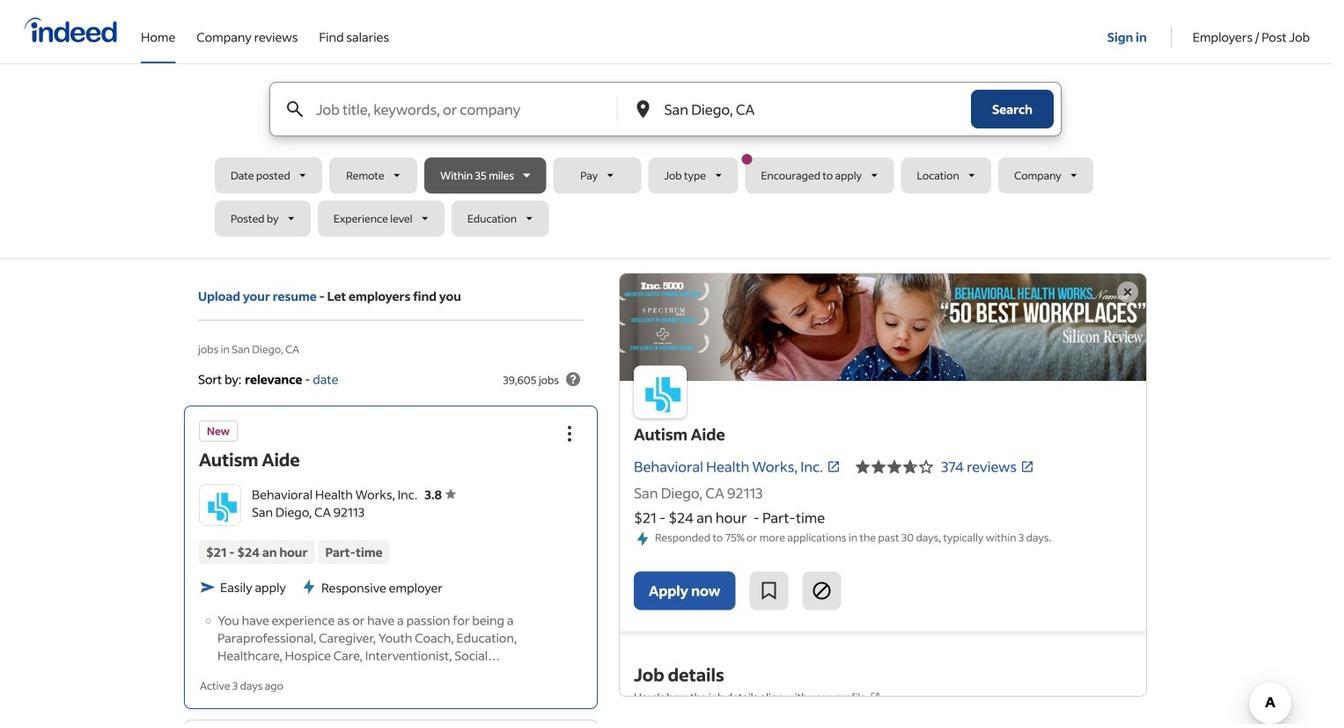 Task type: describe. For each thing, give the bounding box(es) containing it.
3.8 out of 5 stars. link to 374 reviews company ratings (opens in a new tab) image
[[1020, 460, 1035, 474]]

job preferences (opens in a new window) image
[[870, 692, 880, 703]]

3.8 out of five stars rating image
[[424, 487, 456, 503]]

close job details image
[[1117, 282, 1138, 303]]

behavioral health works, inc. (opens in a new tab) image
[[827, 460, 841, 474]]

save this job image
[[758, 581, 780, 602]]

not interested image
[[811, 581, 832, 602]]



Task type: locate. For each thing, give the bounding box(es) containing it.
company logo image
[[200, 485, 240, 525]]

help icon image
[[563, 369, 584, 390]]

3.8 out of 5 stars image
[[855, 457, 934, 478]]

None search field
[[215, 82, 1116, 244]]

job actions for autism aide is collapsed image
[[559, 423, 580, 444]]

search: Job title, keywords, or company text field
[[313, 83, 616, 136]]

Edit location text field
[[661, 83, 936, 136]]

behavioral health works, inc. logo image
[[620, 274, 1146, 381], [634, 366, 687, 419]]



Task type: vqa. For each thing, say whether or not it's contained in the screenshot.
left past
no



